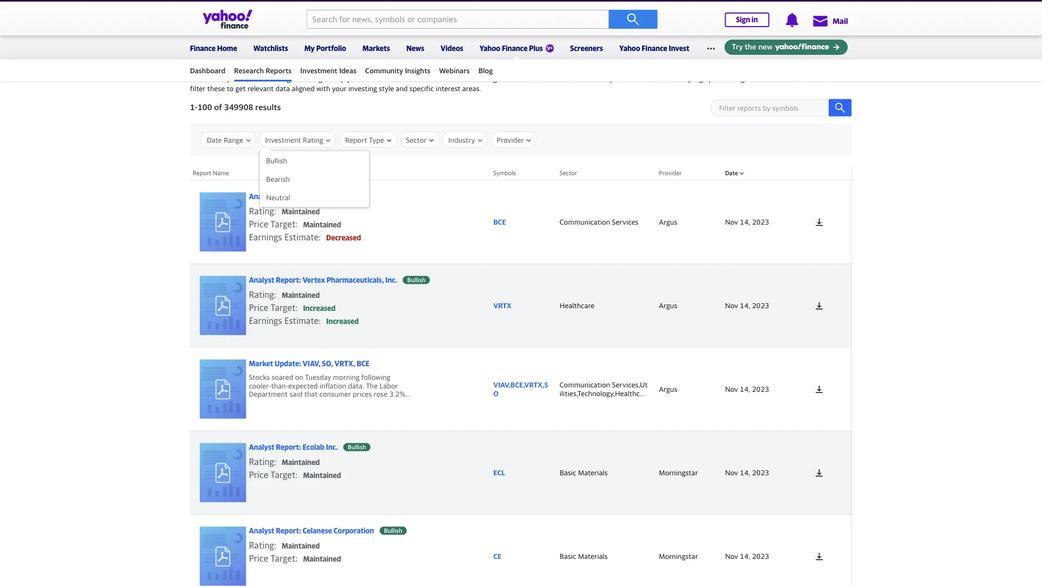 Task type: describe. For each thing, give the bounding box(es) containing it.
next image
[[838, 15, 855, 31]]

0 vertical spatial and
[[653, 75, 665, 83]]

russell 2000
[[510, 9, 551, 17]]

sector button
[[406, 132, 434, 148]]

2023 for viav,bce,vrtx,s o
[[752, 385, 770, 393]]

news link
[[407, 37, 425, 58]]

investment rating button
[[265, 132, 331, 148]]

plus
[[529, 44, 543, 52]]

nasdaq
[[403, 9, 428, 17]]

bce inside analyst report: bce inc rating : maintained price target: maintained earnings estimate: decreased
[[303, 192, 316, 201]]

rating for analyst report: vertex pharmaceuticals, inc.
[[249, 290, 274, 300]]

healthcare
[[560, 301, 595, 310]]

analyst report: ecolab inc.
[[249, 443, 338, 452]]

nov for vrtx
[[725, 301, 739, 310]]

bullish for analyst report: ecolab inc.
[[348, 444, 366, 451]]

communication services
[[560, 218, 639, 226]]

0 horizontal spatial and
[[396, 84, 408, 93]]

100
[[198, 102, 212, 112]]

report: for analyst report: vertex pharmaceuticals, inc.
[[276, 276, 301, 284]]

navigation containing finance home
[[0, 34, 1043, 81]]

research reports from morningstar & argus help you make better investment decisions. leverage these to understand future stock performance and identify high performing investment ideas. you can also filter these to get relevant data aligned with your investing style and specific interest areas.
[[190, 75, 844, 93]]

0 vertical spatial these
[[503, 75, 520, 83]]

report: for analyst report: celanese corporation
[[276, 527, 301, 535]]

earnings inside analyst report: bce inc rating : maintained price target: maintained earnings estimate: decreased
[[249, 232, 282, 242]]

reports up from
[[234, 57, 271, 69]]

report type button
[[345, 132, 391, 148]]

research up from
[[234, 66, 264, 75]]

premium yahoo finance logo image
[[546, 44, 554, 52]]

analyst report: celanese corporation
[[249, 527, 374, 535]]

understand
[[531, 75, 567, 83]]

500
[[205, 9, 218, 17]]

dow 30 link
[[297, 9, 321, 17]]

gold link
[[723, 9, 738, 17]]

watchlists link
[[254, 37, 288, 58]]

neutral button
[[260, 188, 369, 207]]

date for date range
[[207, 136, 222, 144]]

price inside analyst report: bce inc rating : maintained price target: maintained earnings estimate: decreased
[[249, 219, 268, 229]]

try the new yahoo finance image
[[725, 40, 848, 55]]

areas.
[[463, 84, 481, 93]]

crude
[[616, 9, 636, 17]]

estimate: inside analyst report: bce inc rating : maintained price target: maintained earnings estimate: decreased
[[284, 232, 321, 242]]

0 horizontal spatial these
[[207, 84, 225, 93]]

investing
[[349, 84, 377, 93]]

Filter reports by symbols text field
[[711, 99, 847, 116]]

russell
[[510, 9, 532, 17]]

report name
[[193, 170, 229, 177]]

sign in
[[736, 15, 758, 24]]

ilities,technology,healthcar
[[560, 389, 647, 398]]

provider button
[[497, 132, 531, 148]]

investment
[[300, 66, 338, 75]]

vrtx,
[[335, 360, 355, 368]]

0 vertical spatial increased
[[303, 304, 336, 313]]

report: for analyst report: ecolab inc.
[[276, 443, 301, 452]]

nov 14, 2023 for ecl
[[725, 469, 770, 477]]

s&p
[[190, 9, 203, 17]]

your
[[332, 84, 347, 93]]

research reports down home
[[190, 57, 271, 69]]

1-
[[190, 102, 198, 112]]

provider
[[659, 170, 682, 177]]

market update: viav, so, vrtx, bce
[[249, 360, 370, 368]]

1 vertical spatial bce
[[494, 218, 506, 226]]

community insights
[[365, 66, 431, 75]]

bullish for analyst report: celanese corporation
[[384, 527, 402, 534]]

morningstar for analyst report: celanese corporation
[[659, 552, 698, 561]]

mail link
[[812, 11, 848, 30]]

1 finance from the left
[[190, 44, 216, 52]]

nov 14, 2023 for bce
[[725, 218, 770, 226]]

rating : maintained price target: increased earnings estimate: increased
[[249, 290, 359, 326]]

s&p 500
[[190, 9, 218, 17]]

rating inside analyst report: bce inc rating : maintained price target: maintained earnings estimate: decreased
[[249, 206, 274, 216]]

my portfolio
[[305, 44, 346, 52]]

14, for ecl
[[740, 469, 751, 477]]

date range
[[207, 136, 243, 144]]

argus for healthcare
[[659, 301, 678, 310]]

stock
[[591, 75, 609, 83]]

blog link
[[479, 61, 498, 80]]

1 horizontal spatial investment
[[402, 75, 437, 83]]

markets
[[363, 44, 390, 52]]

sector
[[560, 170, 577, 177]]

analyst for analyst report: vertex pharmaceuticals, inc.
[[249, 276, 275, 284]]

videos link
[[441, 37, 463, 58]]

basic for ce
[[560, 552, 577, 561]]

maintained down celanese
[[303, 555, 341, 564]]

future
[[569, 75, 589, 83]]

provider element for ecl
[[654, 431, 720, 515]]

research reports link
[[234, 61, 292, 80]]

maintained down ecolab
[[303, 472, 341, 480]]

Search for news, symbols or companies text field
[[307, 10, 609, 29]]

bearish button
[[260, 170, 369, 188]]

nov for bce
[[725, 218, 739, 226]]

report
[[193, 170, 212, 177]]

yahoo finance plus
[[480, 44, 543, 52]]

finance for yahoo finance invest
[[642, 44, 668, 52]]

30
[[313, 9, 321, 17]]

target: for celanese
[[271, 554, 298, 564]]

filter
[[190, 84, 206, 93]]

morningstar inside research reports from morningstar & argus help you make better investment decisions. leverage these to understand future stock performance and identify high performing investment ideas. you can also filter these to get relevant data aligned with your investing style and specific interest areas.
[[264, 75, 303, 83]]

analyst report: ecolab inc. image
[[200, 443, 246, 502]]

argus inside research reports from morningstar & argus help you make better investment decisions. leverage these to understand future stock performance and identify high performing investment ideas. you can also filter these to get relevant data aligned with your investing style and specific interest areas.
[[311, 75, 330, 83]]

in
[[752, 15, 758, 24]]

you
[[347, 75, 359, 83]]

investment ideas link
[[300, 61, 357, 80]]

s&p 500 link
[[190, 9, 218, 17]]

rating : maintained price target: maintained for celanese
[[249, 540, 341, 564]]

finance for yahoo finance plus
[[502, 44, 528, 52]]

can
[[818, 75, 830, 83]]

: for analyst report: ecolab inc.
[[274, 457, 276, 467]]

vertex
[[303, 276, 325, 284]]

: for analyst report: vertex pharmaceuticals, inc.
[[274, 290, 276, 300]]

market
[[249, 360, 273, 368]]

basic for ecl
[[560, 469, 577, 477]]

date for date
[[725, 170, 739, 177]]

blog
[[479, 66, 493, 75]]

mail
[[833, 17, 848, 26]]

neutral
[[266, 193, 290, 202]]

maintained up decreased
[[303, 221, 341, 229]]

e
[[560, 398, 564, 406]]

decisions.
[[439, 75, 471, 83]]

price for analyst report: celanese corporation
[[249, 554, 268, 564]]

my
[[305, 44, 315, 52]]

oil
[[637, 9, 646, 17]]

dow 30
[[297, 9, 321, 17]]

yahoo finance invest
[[620, 44, 690, 52]]



Task type: locate. For each thing, give the bounding box(es) containing it.
2 : from the top
[[274, 290, 276, 300]]

community
[[365, 66, 403, 75]]

0 vertical spatial search image
[[627, 13, 640, 26]]

price down "neutral" at the top of page
[[249, 219, 268, 229]]

target: inside analyst report: bce inc rating : maintained price target: maintained earnings estimate: decreased
[[271, 219, 298, 229]]

reports up data
[[266, 66, 292, 75]]

sign
[[736, 15, 750, 24]]

1 horizontal spatial finance
[[502, 44, 528, 52]]

nov 14, 2023 for ce
[[725, 552, 770, 561]]

provider element for viav,bce,vrtx,s o
[[654, 347, 720, 431]]

materials for ecl
[[578, 469, 608, 477]]

0 horizontal spatial date
[[207, 136, 222, 144]]

3 nov from the top
[[725, 385, 739, 393]]

4 target: from the top
[[271, 554, 298, 564]]

rating for analyst report: celanese corporation
[[249, 540, 274, 551]]

also
[[831, 75, 844, 83]]

estimate: down vertex
[[284, 316, 321, 326]]

0 vertical spatial earnings
[[249, 232, 282, 242]]

1 rating from the top
[[249, 206, 274, 216]]

basic materials for ce
[[560, 552, 608, 561]]

date
[[207, 136, 222, 144], [725, 170, 739, 177]]

increased up 'vrtx,' in the left of the page
[[326, 317, 359, 326]]

nov
[[725, 218, 739, 226], [725, 301, 739, 310], [725, 385, 739, 393], [725, 469, 739, 477], [725, 552, 739, 561]]

basic right ecl link
[[560, 469, 577, 477]]

analyst right analyst report: vertex pharmaceuticals, inc. image
[[249, 276, 275, 284]]

0 vertical spatial morningstar
[[264, 75, 303, 83]]

reports inside the research reports link
[[266, 66, 292, 75]]

interest
[[436, 84, 461, 93]]

1 horizontal spatial date
[[725, 170, 739, 177]]

1 basic from the top
[[560, 469, 577, 477]]

2 horizontal spatial finance
[[642, 44, 668, 52]]

1 horizontal spatial inc.
[[386, 276, 398, 284]]

1 vertical spatial increased
[[326, 317, 359, 326]]

ce link
[[494, 552, 549, 561]]

previous image
[[825, 15, 842, 31]]

videos
[[441, 44, 463, 52]]

portfolio
[[316, 44, 346, 52]]

: down analyst report: vertex pharmaceuticals, inc. at the top
[[274, 290, 276, 300]]

3 analyst from the top
[[249, 443, 275, 452]]

2 target: from the top
[[271, 303, 298, 313]]

provider element
[[654, 180, 720, 264], [654, 264, 720, 347], [654, 347, 720, 431], [654, 431, 720, 515], [654, 515, 720, 586]]

report type
[[345, 136, 384, 144]]

nov 14, 2023 for viav,bce,vrtx,s o
[[725, 385, 770, 393]]

ce
[[494, 552, 502, 561]]

investment down insights
[[402, 75, 437, 83]]

invest
[[669, 44, 690, 52]]

target: down analyst report: celanese corporation
[[271, 554, 298, 564]]

maintained down analyst report: ecolab inc.
[[282, 458, 320, 467]]

1 report: from the top
[[276, 192, 301, 201]]

bullish
[[266, 156, 287, 165], [407, 277, 426, 284], [348, 444, 366, 451], [384, 527, 402, 534]]

date inside button
[[207, 136, 222, 144]]

1 vertical spatial earnings
[[249, 316, 282, 326]]

help
[[332, 75, 345, 83]]

analyst report: celanese corporation image
[[200, 527, 246, 586]]

communication up ilities,technology,healthcar
[[560, 381, 610, 389]]

investment ideas
[[300, 66, 357, 75]]

nov for viav,bce,vrtx,s o
[[725, 385, 739, 393]]

search image up yahoo finance invest link
[[627, 13, 640, 26]]

bullish button
[[260, 152, 369, 170]]

4 nov from the top
[[725, 469, 739, 477]]

rating inside rating : maintained price target: increased earnings estimate: increased
[[249, 290, 274, 300]]

better
[[380, 75, 400, 83]]

investment left rating
[[265, 136, 301, 144]]

3 price from the top
[[249, 470, 268, 480]]

0 horizontal spatial search image
[[627, 13, 640, 26]]

maintained down analyst report: celanese corporation
[[282, 542, 320, 551]]

name
[[213, 170, 229, 177]]

1 earnings from the top
[[249, 232, 282, 242]]

:
[[274, 206, 276, 216], [274, 290, 276, 300], [274, 457, 276, 467], [274, 540, 276, 551]]

webinars link
[[439, 61, 470, 80]]

estimate: left decreased
[[284, 232, 321, 242]]

ecl link
[[494, 469, 549, 477]]

to
[[522, 75, 529, 83], [227, 84, 234, 93]]

bce down symbols
[[494, 218, 506, 226]]

1 vertical spatial communication
[[560, 381, 610, 389]]

price for analyst report: ecolab inc.
[[249, 470, 268, 480]]

3 report: from the top
[[276, 443, 301, 452]]

3 14, from the top
[[740, 385, 751, 393]]

report: left celanese
[[276, 527, 301, 535]]

3 provider element from the top
[[654, 347, 720, 431]]

0 vertical spatial rating : maintained price target: maintained
[[249, 457, 341, 480]]

target: down analyst report: vertex pharmaceuticals, inc. at the top
[[271, 303, 298, 313]]

yahoo finance invest link
[[620, 37, 690, 58]]

0 horizontal spatial to
[[227, 84, 234, 93]]

yahoo up blog link
[[480, 44, 501, 52]]

1 vertical spatial search image
[[835, 102, 846, 113]]

0 horizontal spatial investment
[[265, 136, 301, 144]]

2000
[[534, 9, 551, 17]]

finance home
[[190, 44, 237, 52]]

1 2023 from the top
[[752, 218, 770, 226]]

webinars
[[439, 66, 470, 75]]

: down analyst report: celanese corporation
[[274, 540, 276, 551]]

basic right ce link
[[560, 552, 577, 561]]

rating down analyst report: ecolab inc.
[[249, 457, 274, 467]]

5 14, from the top
[[740, 552, 751, 561]]

1 horizontal spatial yahoo
[[620, 44, 640, 52]]

price right analyst report: vertex pharmaceuticals, inc. image
[[249, 303, 268, 313]]

investment left ideas.
[[747, 75, 783, 83]]

industry
[[449, 136, 475, 144]]

estimate: inside rating : maintained price target: increased earnings estimate: increased
[[284, 316, 321, 326]]

0 horizontal spatial finance
[[190, 44, 216, 52]]

rating : maintained price target: maintained for ecolab
[[249, 457, 341, 480]]

communication services,ut ilities,technology,healthcar e
[[560, 381, 648, 406]]

provider element for vrtx
[[654, 264, 720, 347]]

2 horizontal spatial bce
[[494, 218, 506, 226]]

bce right 'vrtx,' in the left of the page
[[357, 360, 370, 368]]

analyst report: vertex pharmaceuticals, inc.
[[249, 276, 398, 284]]

: for analyst report: celanese corporation
[[274, 540, 276, 551]]

2 basic materials from the top
[[560, 552, 608, 561]]

argus for communication services,ut ilities,technology,healthcar e
[[659, 385, 678, 393]]

2 nov 14, 2023 from the top
[[725, 301, 770, 310]]

1 horizontal spatial bce
[[357, 360, 370, 368]]

price right analyst report: ecolab inc. image
[[249, 470, 268, 480]]

russell 2000 link
[[510, 9, 551, 17]]

navigation
[[0, 34, 1043, 81]]

communication for communication services,ut ilities,technology,healthcar e
[[560, 381, 610, 389]]

report:
[[276, 192, 301, 201], [276, 276, 301, 284], [276, 443, 301, 452], [276, 527, 301, 535]]

research inside research reports from morningstar & argus help you make better investment decisions. leverage these to understand future stock performance and identify high performing investment ideas. you can also filter these to get relevant data aligned with your investing style and specific interest areas.
[[190, 75, 219, 83]]

market update: viav, so, vrtx, bce image
[[200, 360, 246, 419]]

basic materials for ecl
[[560, 469, 608, 477]]

communication inside communication services,ut ilities,technology,healthcar e
[[560, 381, 610, 389]]

4 report: from the top
[[276, 527, 301, 535]]

communication left services
[[560, 218, 610, 226]]

4 nov 14, 2023 from the top
[[725, 469, 770, 477]]

1 basic materials from the top
[[560, 469, 608, 477]]

inc
[[317, 192, 327, 201]]

1 provider element from the top
[[654, 180, 720, 264]]

5 provider element from the top
[[654, 515, 720, 586]]

: down "neutral" at the top of page
[[274, 206, 276, 216]]

2 14, from the top
[[740, 301, 751, 310]]

2 rating : maintained price target: maintained from the top
[[249, 540, 341, 564]]

nov 14, 2023 for vrtx
[[725, 301, 770, 310]]

these right blog link
[[503, 75, 520, 83]]

1 nov from the top
[[725, 218, 739, 226]]

0 horizontal spatial inc.
[[326, 443, 338, 452]]

1 vertical spatial these
[[207, 84, 225, 93]]

1 analyst from the top
[[249, 192, 275, 201]]

these right filter on the top of the page
[[207, 84, 225, 93]]

2 yahoo from the left
[[620, 44, 640, 52]]

2023 for ce
[[752, 552, 770, 561]]

2 rating from the top
[[249, 290, 274, 300]]

price inside rating : maintained price target: increased earnings estimate: increased
[[249, 303, 268, 313]]

1 vertical spatial basic
[[560, 552, 577, 561]]

provider element for ce
[[654, 515, 720, 586]]

watchlists
[[254, 44, 288, 52]]

analyst report: bce inc image
[[200, 192, 246, 252]]

rating : maintained price target: maintained down analyst report: ecolab inc.
[[249, 457, 341, 480]]

reports
[[234, 57, 271, 69], [266, 66, 292, 75]]

1 vertical spatial and
[[396, 84, 408, 93]]

bce inside button
[[357, 360, 370, 368]]

target:
[[271, 219, 298, 229], [271, 303, 298, 313], [271, 470, 298, 480], [271, 554, 298, 564]]

analyst inside analyst report: bce inc rating : maintained price target: maintained earnings estimate: decreased
[[249, 192, 275, 201]]

argus for communication services
[[659, 218, 678, 226]]

1 vertical spatial rating : maintained price target: maintained
[[249, 540, 341, 564]]

target: for vertex
[[271, 303, 298, 313]]

identify
[[667, 75, 692, 83]]

ideas.
[[784, 75, 803, 83]]

analyst report: bce inc rating : maintained price target: maintained earnings estimate: decreased
[[249, 192, 361, 242]]

bullish inside "button"
[[266, 156, 287, 165]]

research down finance home
[[190, 57, 232, 69]]

search image down the also
[[835, 102, 846, 113]]

1 vertical spatial estimate:
[[284, 316, 321, 326]]

1 vertical spatial materials
[[578, 552, 608, 561]]

relevant
[[248, 84, 274, 93]]

analyst down bearish at the left top of the page
[[249, 192, 275, 201]]

1 vertical spatial inc.
[[326, 443, 338, 452]]

0 vertical spatial estimate:
[[284, 232, 321, 242]]

3 : from the top
[[274, 457, 276, 467]]

1 materials from the top
[[578, 469, 608, 477]]

earnings inside rating : maintained price target: increased earnings estimate: increased
[[249, 316, 282, 326]]

report
[[345, 136, 367, 144]]

14, for ce
[[740, 552, 751, 561]]

target: for ecolab
[[271, 470, 298, 480]]

research reports
[[190, 57, 271, 69], [234, 66, 292, 75]]

dashboard
[[190, 66, 226, 75]]

home
[[217, 44, 237, 52]]

investment inside button
[[265, 136, 301, 144]]

investment
[[402, 75, 437, 83], [747, 75, 783, 83], [265, 136, 301, 144]]

finance
[[190, 44, 216, 52], [502, 44, 528, 52], [642, 44, 668, 52]]

viav,bce,vrtx,s o
[[494, 381, 548, 398]]

5 nov 14, 2023 from the top
[[725, 552, 770, 561]]

rating : maintained price target: maintained down analyst report: celanese corporation
[[249, 540, 341, 564]]

1 vertical spatial basic materials
[[560, 552, 608, 561]]

2 horizontal spatial investment
[[747, 75, 783, 83]]

insights
[[405, 66, 431, 75]]

1 14, from the top
[[740, 218, 751, 226]]

research reports up from
[[234, 66, 292, 75]]

my portfolio link
[[305, 37, 346, 58]]

and
[[653, 75, 665, 83], [396, 84, 408, 93]]

2 estimate: from the top
[[284, 316, 321, 326]]

1 yahoo from the left
[[480, 44, 501, 52]]

notifications image
[[785, 13, 799, 27]]

1 rating : maintained price target: maintained from the top
[[249, 457, 341, 480]]

analyst for analyst report: celanese corporation
[[249, 527, 275, 535]]

3 finance from the left
[[642, 44, 668, 52]]

5 nov from the top
[[725, 552, 739, 561]]

leverage
[[472, 75, 501, 83]]

sector
[[406, 136, 427, 144]]

maintained
[[282, 208, 320, 216], [303, 221, 341, 229], [282, 291, 320, 300], [282, 458, 320, 467], [303, 472, 341, 480], [282, 542, 320, 551], [303, 555, 341, 564]]

analyst for analyst report: ecolab inc.
[[249, 443, 275, 452]]

finance left the plus
[[502, 44, 528, 52]]

0 horizontal spatial bce
[[303, 192, 316, 201]]

14, for bce
[[740, 218, 751, 226]]

o
[[494, 389, 499, 398]]

community insights link
[[365, 61, 431, 80]]

14,
[[740, 218, 751, 226], [740, 301, 751, 310], [740, 385, 751, 393], [740, 469, 751, 477], [740, 552, 751, 561]]

0 vertical spatial basic
[[560, 469, 577, 477]]

1 horizontal spatial and
[[653, 75, 665, 83]]

2023 for ecl
[[752, 469, 770, 477]]

0 vertical spatial to
[[522, 75, 529, 83]]

finance up dashboard
[[190, 44, 216, 52]]

4 provider element from the top
[[654, 431, 720, 515]]

services
[[612, 218, 639, 226]]

2 basic from the top
[[560, 552, 577, 561]]

1 horizontal spatial these
[[503, 75, 520, 83]]

bullish for analyst report: vertex pharmaceuticals, inc.
[[407, 277, 426, 284]]

materials for ce
[[578, 552, 608, 561]]

1 horizontal spatial to
[[522, 75, 529, 83]]

market update: viav, so, vrtx, bce button
[[193, 353, 437, 425]]

to left understand
[[522, 75, 529, 83]]

: inside analyst report: bce inc rating : maintained price target: maintained earnings estimate: decreased
[[274, 206, 276, 216]]

report: left ecolab
[[276, 443, 301, 452]]

3 nov 14, 2023 from the top
[[725, 385, 770, 393]]

2 vertical spatial morningstar
[[659, 552, 698, 561]]

: down analyst report: ecolab inc.
[[274, 457, 276, 467]]

yahoo up "performance"
[[620, 44, 640, 52]]

morningstar for analyst report: ecolab inc.
[[659, 469, 698, 477]]

2 nov from the top
[[725, 301, 739, 310]]

to down the reports
[[227, 84, 234, 93]]

dashboard link
[[190, 61, 226, 80]]

14, for vrtx
[[740, 301, 751, 310]]

1 vertical spatial date
[[725, 170, 739, 177]]

3 2023 from the top
[[752, 385, 770, 393]]

1 estimate: from the top
[[284, 232, 321, 242]]

4 2023 from the top
[[752, 469, 770, 477]]

maintained down vertex
[[282, 291, 320, 300]]

2 finance from the left
[[502, 44, 528, 52]]

1 : from the top
[[274, 206, 276, 216]]

2023 for vrtx
[[752, 301, 770, 310]]

ecolab
[[303, 443, 325, 452]]

1 communication from the top
[[560, 218, 610, 226]]

0 vertical spatial materials
[[578, 469, 608, 477]]

inc. right ecolab
[[326, 443, 338, 452]]

0 horizontal spatial yahoo
[[480, 44, 501, 52]]

search image
[[627, 13, 640, 26], [835, 102, 846, 113]]

and left identify
[[653, 75, 665, 83]]

14, for viav,bce,vrtx,s o
[[740, 385, 751, 393]]

5 2023 from the top
[[752, 552, 770, 561]]

analyst right analyst report: ecolab inc. image
[[249, 443, 275, 452]]

report: down bearish at the left top of the page
[[276, 192, 301, 201]]

rating right analyst report: celanese corporation image
[[249, 540, 274, 551]]

data
[[276, 84, 290, 93]]

celanese
[[303, 527, 332, 535]]

maintained down neutral button
[[282, 208, 320, 216]]

and right "style"
[[396, 84, 408, 93]]

provider
[[497, 136, 524, 144]]

rating down "neutral" at the top of page
[[249, 206, 274, 216]]

nov for ecl
[[725, 469, 739, 477]]

2 analyst from the top
[[249, 276, 275, 284]]

0 vertical spatial basic materials
[[560, 469, 608, 477]]

349908
[[224, 102, 253, 112]]

earnings up market
[[249, 316, 282, 326]]

analyst for analyst report: bce inc rating : maintained price target: maintained earnings estimate: decreased
[[249, 192, 275, 201]]

update:
[[275, 360, 301, 368]]

of
[[214, 102, 222, 112]]

1 nov 14, 2023 from the top
[[725, 218, 770, 226]]

provider element for bce
[[654, 180, 720, 264]]

nov for ce
[[725, 552, 739, 561]]

4 analyst from the top
[[249, 527, 275, 535]]

basic
[[560, 469, 577, 477], [560, 552, 577, 561]]

2 communication from the top
[[560, 381, 610, 389]]

yahoo for yahoo finance plus
[[480, 44, 501, 52]]

dow
[[297, 9, 311, 17]]

communication for communication services
[[560, 218, 610, 226]]

1 price from the top
[[249, 219, 268, 229]]

news
[[407, 44, 425, 52]]

2 earnings from the top
[[249, 316, 282, 326]]

target: down analyst report: ecolab inc.
[[271, 470, 298, 480]]

4 price from the top
[[249, 554, 268, 564]]

0 vertical spatial communication
[[560, 218, 610, 226]]

inc. right pharmaceuticals,
[[386, 276, 398, 284]]

report: for analyst report: bce inc rating : maintained price target: maintained earnings estimate: decreased
[[276, 192, 301, 201]]

report: inside analyst report: bce inc rating : maintained price target: maintained earnings estimate: decreased
[[276, 192, 301, 201]]

target: inside rating : maintained price target: increased earnings estimate: increased
[[271, 303, 298, 313]]

&
[[305, 75, 310, 83]]

: inside rating : maintained price target: increased earnings estimate: increased
[[274, 290, 276, 300]]

2 materials from the top
[[578, 552, 608, 561]]

analyst right analyst report: celanese corporation image
[[249, 527, 275, 535]]

analyst report: vertex pharmaceuticals, inc. image
[[200, 276, 246, 335]]

2023 for bce
[[752, 218, 770, 226]]

3 rating from the top
[[249, 457, 274, 467]]

price for analyst report: vertex pharmaceuticals, inc.
[[249, 303, 268, 313]]

4 14, from the top
[[740, 469, 751, 477]]

1 vertical spatial morningstar
[[659, 469, 698, 477]]

0 vertical spatial date
[[207, 136, 222, 144]]

1-100 of 349908 results
[[190, 102, 281, 112]]

bce left inc
[[303, 192, 316, 201]]

get
[[236, 84, 246, 93]]

2 price from the top
[[249, 303, 268, 313]]

type
[[369, 136, 384, 144]]

yahoo for yahoo finance invest
[[620, 44, 640, 52]]

earnings down "neutral" at the top of page
[[249, 232, 282, 242]]

2 provider element from the top
[[654, 264, 720, 347]]

vrtx link
[[494, 301, 549, 310]]

2 vertical spatial bce
[[357, 360, 370, 368]]

2 report: from the top
[[276, 276, 301, 284]]

0 vertical spatial inc.
[[386, 276, 398, 284]]

so,
[[322, 360, 333, 368]]

2 2023 from the top
[[752, 301, 770, 310]]

0 vertical spatial bce
[[303, 192, 316, 201]]

from
[[246, 75, 262, 83]]

target: down "neutral" at the top of page
[[271, 219, 298, 229]]

gold
[[723, 9, 738, 17]]

1 target: from the top
[[271, 219, 298, 229]]

maintained inside rating : maintained price target: increased earnings estimate: increased
[[282, 291, 320, 300]]

finance left invest
[[642, 44, 668, 52]]

research down dashboard
[[190, 75, 219, 83]]

bce
[[303, 192, 316, 201], [494, 218, 506, 226], [357, 360, 370, 368]]

rating right analyst report: vertex pharmaceuticals, inc. image
[[249, 290, 274, 300]]

rating
[[303, 136, 323, 144]]

report: left vertex
[[276, 276, 301, 284]]

screeners link
[[570, 37, 603, 58]]

range
[[224, 136, 243, 144]]

3 target: from the top
[[271, 470, 298, 480]]

1 horizontal spatial search image
[[835, 102, 846, 113]]

increased down analyst report: vertex pharmaceuticals, inc. at the top
[[303, 304, 336, 313]]

1 vertical spatial to
[[227, 84, 234, 93]]

nasdaq link
[[403, 9, 428, 17]]

4 rating from the top
[[249, 540, 274, 551]]

estimate:
[[284, 232, 321, 242], [284, 316, 321, 326]]

rating for analyst report: ecolab inc.
[[249, 457, 274, 467]]

price right analyst report: celanese corporation image
[[249, 554, 268, 564]]

4 : from the top
[[274, 540, 276, 551]]

viav,
[[303, 360, 321, 368]]



Task type: vqa. For each thing, say whether or not it's contained in the screenshot.
Personal Finance
no



